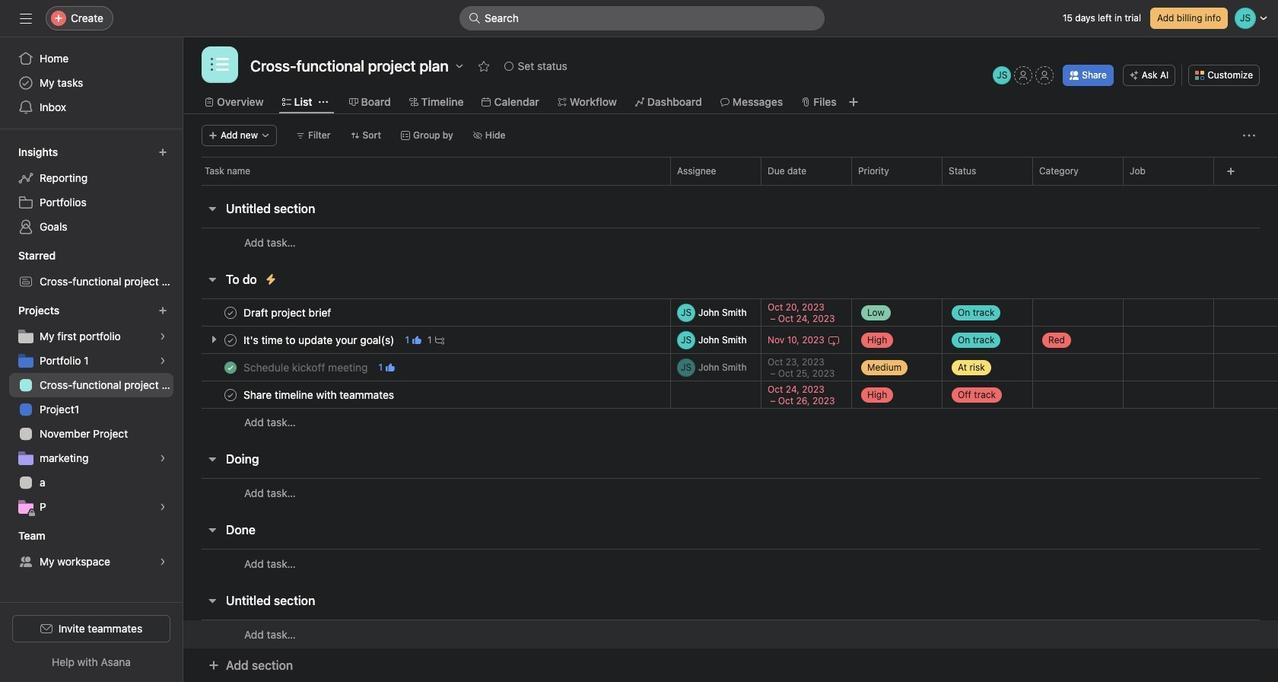 Task type: locate. For each thing, give the bounding box(es) containing it.
1 collapse task list for this group image from the top
[[206, 202, 218, 215]]

0 vertical spatial mark complete checkbox
[[222, 303, 240, 322]]

mark complete image inside draft project brief cell
[[222, 303, 240, 322]]

collapse task list for this group image
[[206, 202, 218, 215], [206, 524, 218, 536]]

1 vertical spatial mark complete image
[[222, 331, 240, 349]]

2 mark complete image from the top
[[222, 331, 240, 349]]

2 vertical spatial collapse task list for this group image
[[206, 595, 218, 607]]

1 — text field from the top
[[1124, 327, 1214, 353]]

mark complete checkbox for task name text box in share timeline with teammates cell
[[222, 386, 240, 404]]

mark complete checkbox inside share timeline with teammates cell
[[222, 386, 240, 404]]

1 like. you liked this task image
[[386, 363, 395, 372]]

1 vertical spatial task name text field
[[241, 360, 373, 375]]

2 — text field from the top
[[1124, 381, 1214, 408]]

task name text field inside share timeline with teammates cell
[[241, 387, 399, 402]]

projects element
[[0, 297, 183, 522]]

see details, marketing image
[[158, 454, 167, 463]]

new project or portfolio image
[[158, 306, 167, 315]]

1 vertical spatial — text field
[[1124, 354, 1214, 381]]

task name text field for mark complete image
[[241, 387, 399, 402]]

2 task name text field from the top
[[241, 360, 373, 375]]

mark complete image for mark complete checkbox
[[222, 331, 240, 349]]

task name text field inside schedule kickoff meeting cell
[[241, 360, 373, 375]]

task name text field for completed image
[[241, 360, 373, 375]]

Mark complete checkbox
[[222, 303, 240, 322], [222, 386, 240, 404]]

3 collapse task list for this group image from the top
[[206, 595, 218, 607]]

collapse task list for this group image for header to do tree grid
[[206, 273, 218, 285]]

collapse task list for this group image
[[206, 273, 218, 285], [206, 453, 218, 465], [206, 595, 218, 607]]

0 vertical spatial task name text field
[[241, 332, 399, 348]]

0 vertical spatial mark complete image
[[222, 303, 240, 322]]

rules for to do image
[[265, 273, 277, 285]]

1 vertical spatial collapse task list for this group image
[[206, 524, 218, 536]]

mark complete image up mark complete checkbox
[[222, 303, 240, 322]]

add field image
[[1227, 167, 1236, 176]]

Task name text field
[[241, 305, 336, 320]]

mark complete checkbox up mark complete checkbox
[[222, 303, 240, 322]]

0 vertical spatial — text field
[[1124, 299, 1214, 326]]

schedule kickoff meeting cell
[[183, 353, 671, 381]]

mark complete image right expand subtask list for the task it's time to update your goal(s) image
[[222, 331, 240, 349]]

prominent image
[[469, 12, 481, 24]]

0 vertical spatial collapse task list for this group image
[[206, 202, 218, 215]]

mark complete image
[[222, 303, 240, 322], [222, 331, 240, 349]]

mark complete checkbox down completed option
[[222, 386, 240, 404]]

draft project brief cell
[[183, 298, 671, 327]]

list box
[[460, 6, 825, 30]]

share timeline with teammates cell
[[183, 381, 671, 409]]

see details, p image
[[158, 502, 167, 512]]

1 collapse task list for this group image from the top
[[206, 273, 218, 285]]

1 vertical spatial — text field
[[1124, 381, 1214, 408]]

see details, my workspace image
[[158, 557, 167, 566]]

2 vertical spatial task name text field
[[241, 387, 399, 402]]

0 vertical spatial — text field
[[1124, 327, 1214, 353]]

1 vertical spatial collapse task list for this group image
[[206, 453, 218, 465]]

Mark complete checkbox
[[222, 331, 240, 349]]

add to starred image
[[478, 60, 490, 72]]

collapse task list for this group image for "header untitled section" tree grid at the bottom of the page
[[206, 595, 218, 607]]

1 mark complete checkbox from the top
[[222, 303, 240, 322]]

1 mark complete image from the top
[[222, 303, 240, 322]]

see details, my first portfolio image
[[158, 332, 167, 341]]

— text field
[[1124, 299, 1214, 326], [1124, 381, 1214, 408]]

mark complete checkbox inside draft project brief cell
[[222, 303, 240, 322]]

1 vertical spatial mark complete checkbox
[[222, 386, 240, 404]]

2 mark complete checkbox from the top
[[222, 386, 240, 404]]

Task name text field
[[241, 332, 399, 348], [241, 360, 373, 375], [241, 387, 399, 402]]

3 task name text field from the top
[[241, 387, 399, 402]]

— text field
[[1124, 327, 1214, 353], [1124, 354, 1214, 381]]

row
[[183, 157, 1279, 185], [202, 184, 1279, 186], [183, 228, 1279, 257], [183, 298, 1279, 327], [183, 326, 1279, 354], [183, 353, 1279, 381], [183, 381, 1279, 409], [183, 408, 1279, 436], [183, 478, 1279, 507], [183, 549, 1279, 578], [183, 620, 1279, 649]]

0 vertical spatial collapse task list for this group image
[[206, 273, 218, 285]]

1 task name text field from the top
[[241, 332, 399, 348]]

list image
[[211, 56, 229, 74]]



Task type: describe. For each thing, give the bounding box(es) containing it.
teams element
[[0, 522, 183, 577]]

2 collapse task list for this group image from the top
[[206, 524, 218, 536]]

2 — text field from the top
[[1124, 354, 1214, 381]]

1 like. you liked this task image
[[413, 335, 422, 344]]

insights element
[[0, 139, 183, 242]]

header untitled section tree grid
[[183, 620, 1279, 649]]

mark complete image for mark complete option inside the draft project brief cell
[[222, 303, 240, 322]]

tab actions image
[[319, 97, 328, 107]]

hide sidebar image
[[20, 12, 32, 24]]

starred element
[[0, 242, 183, 297]]

mark complete checkbox for task name text field
[[222, 303, 240, 322]]

completed image
[[222, 358, 240, 376]]

new insights image
[[158, 148, 167, 157]]

Completed checkbox
[[222, 358, 240, 376]]

expand subtask list for the task it's time to update your goal(s) image
[[208, 333, 220, 346]]

2 collapse task list for this group image from the top
[[206, 453, 218, 465]]

mark complete image
[[222, 386, 240, 404]]

more actions image
[[1244, 129, 1256, 142]]

it's time to update your goal(s) cell
[[183, 326, 671, 354]]

task name text field inside it's time to update your goal(s) cell
[[241, 332, 399, 348]]

add tab image
[[848, 96, 860, 108]]

global element
[[0, 37, 183, 129]]

1 subtask image
[[435, 335, 444, 344]]

see details, portfolio 1 image
[[158, 356, 167, 365]]

manage project members image
[[994, 66, 1012, 84]]

1 — text field from the top
[[1124, 299, 1214, 326]]

header to do tree grid
[[183, 298, 1279, 436]]



Task type: vqa. For each thing, say whether or not it's contained in the screenshot.
Rules for To do icon
yes



